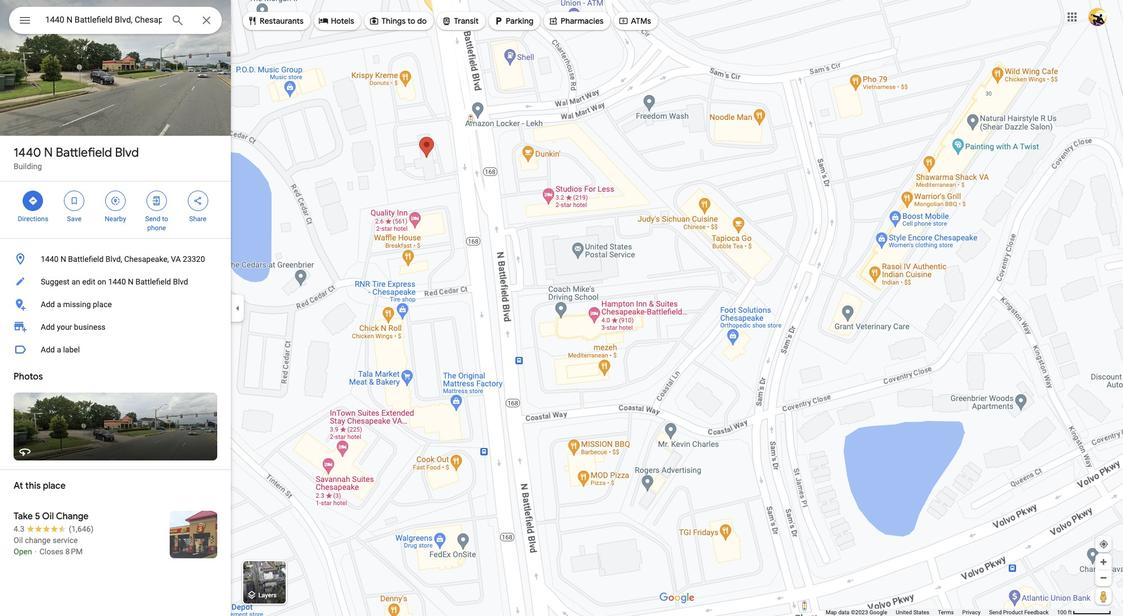 Task type: vqa. For each thing, say whether or not it's contained in the screenshot.


Task type: describe. For each thing, give the bounding box(es) containing it.
1440 n battlefield blvd, chesapeake, va 23320 button
[[0, 248, 231, 271]]

product
[[1004, 610, 1024, 616]]

ft
[[1069, 610, 1073, 616]]

parking
[[506, 16, 534, 26]]

data
[[839, 610, 850, 616]]

open
[[14, 547, 32, 557]]

100 ft
[[1058, 610, 1073, 616]]

things
[[382, 16, 406, 26]]

5
[[35, 511, 40, 523]]

google maps element
[[0, 0, 1124, 617]]

service
[[53, 536, 78, 545]]

feedback
[[1025, 610, 1049, 616]]

map data ©2023 google
[[826, 610, 888, 616]]

send product feedback
[[990, 610, 1049, 616]]


[[369, 15, 379, 27]]

google
[[870, 610, 888, 616]]

8 pm
[[65, 547, 83, 557]]

1440 for blvd,
[[41, 255, 59, 264]]

change
[[25, 536, 51, 545]]

map
[[826, 610, 837, 616]]

add a label
[[41, 345, 80, 354]]

add your business link
[[0, 316, 231, 339]]

4.3 stars 1,646 reviews image
[[14, 524, 94, 535]]

1440 n battlefield blvd main content
[[0, 0, 231, 617]]


[[69, 195, 79, 207]]

 button
[[9, 7, 41, 36]]

blvd,
[[106, 255, 122, 264]]

suggest an edit on 1440 n battlefield blvd button
[[0, 271, 231, 293]]

(1,646)
[[69, 525, 94, 534]]


[[152, 195, 162, 207]]

this
[[25, 481, 41, 492]]

collapse side panel image
[[232, 302, 244, 315]]

states
[[914, 610, 930, 616]]

place inside button
[[93, 300, 112, 309]]


[[110, 195, 121, 207]]

23320
[[183, 255, 205, 264]]

show street view coverage image
[[1096, 588, 1113, 605]]

terms button
[[939, 609, 954, 617]]

©2023
[[851, 610, 869, 616]]

add for add a label
[[41, 345, 55, 354]]

 parking
[[494, 15, 534, 27]]

building
[[14, 162, 42, 171]]

a for label
[[57, 345, 61, 354]]

closes
[[39, 547, 63, 557]]

an
[[72, 277, 80, 286]]


[[442, 15, 452, 27]]

va
[[171, 255, 181, 264]]

4.3
[[14, 525, 25, 534]]

oil inside oil change service open ⋅ closes 8 pm
[[14, 536, 23, 545]]

chesapeake,
[[124, 255, 169, 264]]

take
[[14, 511, 33, 523]]

1440 n battlefield blvd building
[[14, 145, 139, 171]]

 atms
[[619, 15, 652, 27]]

transit
[[454, 16, 479, 26]]

2 horizontal spatial n
[[128, 277, 134, 286]]


[[28, 195, 38, 207]]

0 vertical spatial oil
[[42, 511, 54, 523]]

edit
[[82, 277, 95, 286]]

missing
[[63, 300, 91, 309]]

2 vertical spatial battlefield
[[136, 277, 171, 286]]

1440 n battlefield blvd, chesapeake, va 23320
[[41, 255, 205, 264]]

send for send to phone
[[145, 215, 160, 223]]

share
[[189, 215, 207, 223]]

atms
[[631, 16, 652, 26]]

layers
[[259, 592, 277, 600]]

do
[[417, 16, 427, 26]]

pharmacies
[[561, 16, 604, 26]]

business
[[74, 323, 106, 332]]

privacy
[[963, 610, 981, 616]]

 restaurants
[[247, 15, 304, 27]]


[[193, 195, 203, 207]]

photos
[[14, 371, 43, 383]]


[[319, 15, 329, 27]]

save
[[67, 215, 82, 223]]

phone
[[147, 224, 166, 232]]

 things to do
[[369, 15, 427, 27]]

battlefield for blvd
[[56, 145, 112, 161]]



Task type: locate. For each thing, give the bounding box(es) containing it.
1 horizontal spatial send
[[990, 610, 1002, 616]]

send
[[145, 215, 160, 223], [990, 610, 1002, 616]]

to inside  things to do
[[408, 16, 416, 26]]

 pharmacies
[[549, 15, 604, 27]]

1440 right on
[[108, 277, 126, 286]]

2 vertical spatial add
[[41, 345, 55, 354]]

⋅
[[34, 547, 38, 557]]

blvd down va
[[173, 277, 188, 286]]

0 vertical spatial place
[[93, 300, 112, 309]]

0 vertical spatial 1440
[[14, 145, 41, 161]]

show your location image
[[1100, 540, 1110, 550]]

united states
[[896, 610, 930, 616]]

1 horizontal spatial blvd
[[173, 277, 188, 286]]

None field
[[45, 13, 162, 27]]

to inside 'send to phone'
[[162, 215, 168, 223]]

1 vertical spatial 1440
[[41, 255, 59, 264]]


[[619, 15, 629, 27]]

a for missing
[[57, 300, 61, 309]]

0 vertical spatial n
[[44, 145, 53, 161]]

2 vertical spatial 1440
[[108, 277, 126, 286]]

none field inside 1440 n battlefield blvd, chesapeake, va 23320 field
[[45, 13, 162, 27]]

send left product
[[990, 610, 1002, 616]]

0 horizontal spatial blvd
[[115, 145, 139, 161]]

add for add your business
[[41, 323, 55, 332]]

add inside "add a label" button
[[41, 345, 55, 354]]

0 vertical spatial battlefield
[[56, 145, 112, 161]]

your
[[57, 323, 72, 332]]

1 add from the top
[[41, 300, 55, 309]]

a left missing
[[57, 300, 61, 309]]

footer inside google maps 'element'
[[826, 609, 1058, 617]]

1 a from the top
[[57, 300, 61, 309]]

1 vertical spatial blvd
[[173, 277, 188, 286]]

zoom in image
[[1100, 558, 1109, 567]]

blvd
[[115, 145, 139, 161], [173, 277, 188, 286]]

battlefield up 
[[56, 145, 112, 161]]

n inside 1440 n battlefield blvd building
[[44, 145, 53, 161]]

battlefield down chesapeake,
[[136, 277, 171, 286]]

 hotels
[[319, 15, 355, 27]]

place
[[93, 300, 112, 309], [43, 481, 66, 492]]

1 vertical spatial n
[[61, 255, 66, 264]]

1440 N Battlefield Blvd, Chesapeake, VA 23320 field
[[9, 7, 222, 34]]

oil
[[42, 511, 54, 523], [14, 536, 23, 545]]

oil down "4.3"
[[14, 536, 23, 545]]

100
[[1058, 610, 1067, 616]]

0 horizontal spatial n
[[44, 145, 53, 161]]

0 vertical spatial send
[[145, 215, 160, 223]]

add left your
[[41, 323, 55, 332]]

1 vertical spatial battlefield
[[68, 255, 104, 264]]

send product feedback button
[[990, 609, 1049, 617]]


[[549, 15, 559, 27]]

1440 inside 1440 n battlefield blvd building
[[14, 145, 41, 161]]

label
[[63, 345, 80, 354]]

a left label
[[57, 345, 61, 354]]

2 a from the top
[[57, 345, 61, 354]]

oil change service open ⋅ closes 8 pm
[[14, 536, 83, 557]]

blvd inside button
[[173, 277, 188, 286]]

1 vertical spatial place
[[43, 481, 66, 492]]

place right this
[[43, 481, 66, 492]]

 transit
[[442, 15, 479, 27]]

1 vertical spatial to
[[162, 215, 168, 223]]

1 vertical spatial add
[[41, 323, 55, 332]]

add a missing place
[[41, 300, 112, 309]]

1 horizontal spatial oil
[[42, 511, 54, 523]]

privacy button
[[963, 609, 981, 617]]

2 add from the top
[[41, 323, 55, 332]]

actions for 1440 n battlefield blvd region
[[0, 182, 231, 238]]

to up phone
[[162, 215, 168, 223]]

add a label button
[[0, 339, 231, 361]]

at this place
[[14, 481, 66, 492]]

at
[[14, 481, 23, 492]]

oil right 5
[[42, 511, 54, 523]]

battlefield
[[56, 145, 112, 161], [68, 255, 104, 264], [136, 277, 171, 286]]

take 5 oil change
[[14, 511, 89, 523]]

1440
[[14, 145, 41, 161], [41, 255, 59, 264], [108, 277, 126, 286]]

n
[[44, 145, 53, 161], [61, 255, 66, 264], [128, 277, 134, 286]]

footer containing map data ©2023 google
[[826, 609, 1058, 617]]


[[494, 15, 504, 27]]

 search field
[[9, 7, 222, 36]]

0 vertical spatial add
[[41, 300, 55, 309]]

united
[[896, 610, 913, 616]]

battlefield inside 1440 n battlefield blvd building
[[56, 145, 112, 161]]

suggest
[[41, 277, 70, 286]]

to left do
[[408, 16, 416, 26]]

1 horizontal spatial place
[[93, 300, 112, 309]]

blvd inside 1440 n battlefield blvd building
[[115, 145, 139, 161]]

0 horizontal spatial place
[[43, 481, 66, 492]]

0 horizontal spatial send
[[145, 215, 160, 223]]

battlefield up edit
[[68, 255, 104, 264]]

1 vertical spatial a
[[57, 345, 61, 354]]

battlefield for blvd,
[[68, 255, 104, 264]]

add
[[41, 300, 55, 309], [41, 323, 55, 332], [41, 345, 55, 354]]

add inside add a missing place button
[[41, 300, 55, 309]]

1440 up suggest
[[41, 255, 59, 264]]

add down suggest
[[41, 300, 55, 309]]

zoom out image
[[1100, 574, 1109, 583]]

suggest an edit on 1440 n battlefield blvd
[[41, 277, 188, 286]]

nearby
[[105, 215, 126, 223]]

0 horizontal spatial oil
[[14, 536, 23, 545]]

on
[[97, 277, 106, 286]]

to
[[408, 16, 416, 26], [162, 215, 168, 223]]

change
[[56, 511, 89, 523]]

0 vertical spatial a
[[57, 300, 61, 309]]

1 vertical spatial oil
[[14, 536, 23, 545]]

2 vertical spatial n
[[128, 277, 134, 286]]

place down on
[[93, 300, 112, 309]]

directions
[[18, 215, 48, 223]]

send inside button
[[990, 610, 1002, 616]]

3 add from the top
[[41, 345, 55, 354]]

send inside 'send to phone'
[[145, 215, 160, 223]]

1440 up building
[[14, 145, 41, 161]]

0 horizontal spatial to
[[162, 215, 168, 223]]

send up phone
[[145, 215, 160, 223]]

1440 for blvd
[[14, 145, 41, 161]]

1 horizontal spatial n
[[61, 255, 66, 264]]

add your business
[[41, 323, 106, 332]]

0 vertical spatial blvd
[[115, 145, 139, 161]]

n for blvd
[[44, 145, 53, 161]]

blvd up 
[[115, 145, 139, 161]]

terms
[[939, 610, 954, 616]]

0 vertical spatial to
[[408, 16, 416, 26]]


[[18, 12, 32, 28]]

hotels
[[331, 16, 355, 26]]

add inside the add your business link
[[41, 323, 55, 332]]

send to phone
[[145, 215, 168, 232]]

100 ft button
[[1058, 610, 1112, 616]]


[[247, 15, 258, 27]]

add left label
[[41, 345, 55, 354]]

footer
[[826, 609, 1058, 617]]

1 vertical spatial send
[[990, 610, 1002, 616]]

n for blvd,
[[61, 255, 66, 264]]

add a missing place button
[[0, 293, 231, 316]]

united states button
[[896, 609, 930, 617]]

google account: ben nelson  
(ben.nelson1980@gmail.com) image
[[1089, 8, 1107, 26]]

add for add a missing place
[[41, 300, 55, 309]]

1 horizontal spatial to
[[408, 16, 416, 26]]

restaurants
[[260, 16, 304, 26]]

send for send product feedback
[[990, 610, 1002, 616]]



